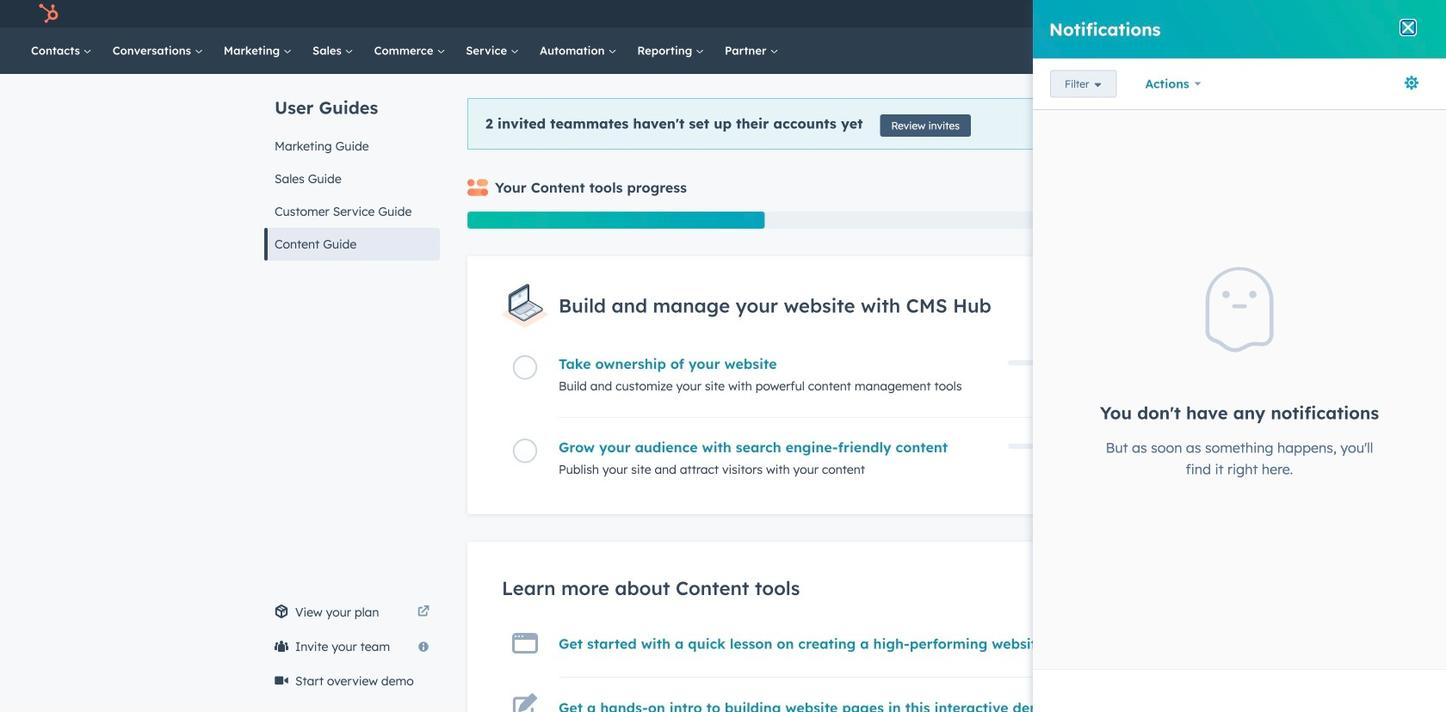 Task type: locate. For each thing, give the bounding box(es) containing it.
1 link opens in a new window image from the top
[[418, 603, 430, 623]]

progress bar
[[468, 212, 765, 229]]

link opens in a new window image
[[418, 603, 430, 623], [418, 607, 430, 619]]

menu
[[1099, 0, 1426, 28]]



Task type: vqa. For each thing, say whether or not it's contained in the screenshot.
2nd Press to sort. element from left
no



Task type: describe. For each thing, give the bounding box(es) containing it.
Search HubSpot search field
[[1205, 36, 1386, 65]]

user guides element
[[264, 74, 440, 261]]

garebear orlando image
[[1355, 6, 1370, 22]]

marketplaces image
[[1225, 8, 1240, 23]]

2 link opens in a new window image from the top
[[418, 607, 430, 619]]



